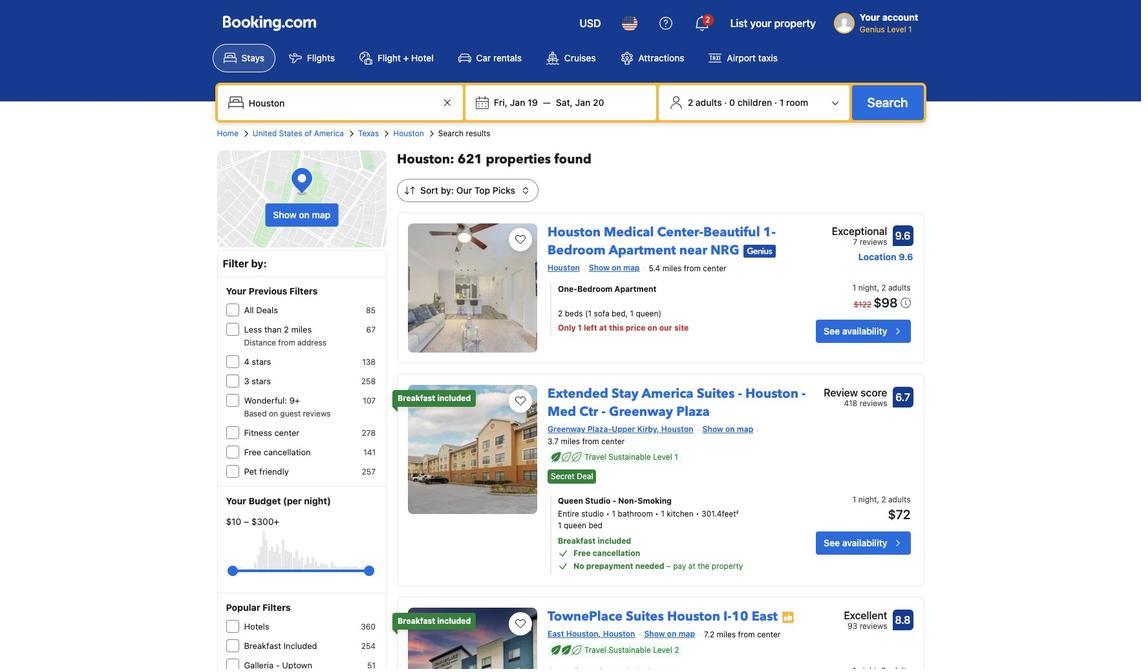 Task type: vqa. For each thing, say whether or not it's contained in the screenshot.
United States of America
yes



Task type: locate. For each thing, give the bounding box(es) containing it.
by:
[[441, 185, 454, 196], [251, 258, 267, 270]]

0 vertical spatial cancellation
[[264, 447, 311, 458]]

included for review score
[[437, 394, 471, 403]]

0 vertical spatial apartment
[[609, 242, 676, 259]]

1 vertical spatial property
[[712, 562, 743, 572]]

1 horizontal spatial suites
[[697, 385, 735, 403]]

east left houston,
[[548, 630, 564, 639]]

adults up $72
[[888, 495, 911, 505]]

group
[[232, 561, 369, 582]]

adults
[[696, 97, 722, 108], [888, 283, 911, 293], [888, 495, 911, 505]]

night inside 1 night , 2 adults $72
[[858, 495, 877, 505]]

show on map
[[273, 209, 330, 220], [589, 263, 640, 273], [702, 425, 753, 434], [644, 630, 695, 639]]

hotel
[[411, 52, 434, 63]]

1 horizontal spatial cancellation
[[593, 549, 640, 559]]

sustainable down upper
[[609, 452, 651, 462]]

travel down east houston, houston
[[584, 646, 606, 656]]

2 see from the top
[[824, 538, 840, 549]]

adults inside 1 night , 2 adults $72
[[888, 495, 911, 505]]

1 horizontal spatial at
[[688, 562, 695, 572]]

2 vertical spatial level
[[653, 646, 672, 656]]

$98
[[873, 295, 898, 310]]

see availability link for one-bedroom apartment
[[816, 320, 911, 343]]

see availability link down 1 night , 2 adults $72 on the right bottom
[[816, 532, 911, 555]]

sustainable for excellent
[[609, 646, 651, 656]]

621
[[458, 151, 483, 168]]

1 night from the top
[[858, 283, 877, 293]]

0 vertical spatial filters
[[290, 286, 318, 297]]

see availability for queen studio - non-smoking
[[824, 538, 887, 549]]

budget
[[249, 496, 281, 507]]

apartment inside houston medical center-beautiful 1- bedroom apartment near nrg
[[609, 242, 676, 259]]

– left the pay
[[666, 562, 671, 572]]

see availability down $122
[[824, 326, 887, 337]]

on inside 2 beds (1 sofa bed, 1 queen) only 1 left at this price on our site
[[648, 323, 657, 333]]

your up $10
[[226, 496, 246, 507]]

1 vertical spatial see
[[824, 538, 840, 549]]

your up the all
[[226, 286, 246, 297]]

east right 10
[[752, 608, 778, 626]]

•
[[606, 510, 610, 519], [655, 510, 659, 519], [696, 510, 699, 519]]

1 vertical spatial sustainable
[[609, 646, 651, 656]]

1 vertical spatial see availability
[[824, 538, 887, 549]]

included
[[437, 394, 471, 403], [598, 537, 631, 546], [437, 617, 471, 627]]

site
[[674, 323, 689, 333]]

apartment up queen)
[[615, 284, 656, 294]]

suites inside extended stay america suites - houston - med ctr - greenway plaza
[[697, 385, 735, 403]]

1 · from the left
[[724, 97, 727, 108]]

Where are you going? field
[[243, 91, 440, 114]]

center right 7.2
[[757, 630, 781, 640]]

reviews up location
[[860, 237, 887, 247]]

1 vertical spatial level
[[653, 452, 672, 462]]

no prepayment needed – pay at the property
[[573, 562, 743, 572]]

upper
[[612, 425, 635, 434]]

extended
[[548, 385, 608, 403]]

adults left the 0
[[696, 97, 722, 108]]

night
[[858, 283, 877, 293], [858, 495, 877, 505]]

• right kitchen
[[696, 510, 699, 519]]

see
[[824, 326, 840, 337], [824, 538, 840, 549]]

2 · from the left
[[774, 97, 777, 108]]

bed
[[589, 521, 603, 531]]

1 vertical spatial by:
[[251, 258, 267, 270]]

level down towneplace suites houston i-10 east
[[653, 646, 672, 656]]

your for your previous filters
[[226, 286, 246, 297]]

at right left
[[599, 323, 607, 333]]

show for houston
[[589, 263, 610, 273]]

1 vertical spatial –
[[666, 562, 671, 572]]

by: left our
[[441, 185, 454, 196]]

0 horizontal spatial search
[[438, 129, 464, 138]]

extended stay america suites - houston - med ctr - greenway plaza
[[548, 385, 806, 421]]

1 see from the top
[[824, 326, 840, 337]]

1 horizontal spatial search
[[867, 95, 908, 110]]

greenway
[[609, 403, 673, 421], [548, 425, 585, 434]]

1 horizontal spatial ·
[[774, 97, 777, 108]]

map for greenway plaza-upper kirby, houston
[[737, 425, 753, 434]]

fitness
[[244, 428, 272, 438]]

0 vertical spatial travel
[[584, 452, 606, 462]]

from down 10
[[738, 630, 755, 640]]

0 vertical spatial see availability
[[824, 326, 887, 337]]

beautiful
[[703, 224, 760, 241]]

usd button
[[572, 8, 609, 39]]

miles for houston
[[662, 264, 682, 273]]

i-
[[723, 608, 732, 626]]

0 horizontal spatial cancellation
[[264, 447, 311, 458]]

1 sustainable from the top
[[609, 452, 651, 462]]

9.6 down scored 9.6 element
[[899, 251, 913, 262]]

jan left 19
[[510, 97, 525, 108]]

map for east houston, houston
[[679, 630, 695, 639]]

miles for greenway plaza-upper kirby, houston
[[561, 437, 580, 447]]

0 horizontal spatial free
[[244, 447, 261, 458]]

0 vertical spatial night
[[858, 283, 877, 293]]

search results updated. houston: 621 properties found. element
[[397, 151, 924, 169]]

0 vertical spatial included
[[437, 394, 471, 403]]

1 stars from the top
[[252, 357, 271, 367]]

0 vertical spatial see availability link
[[816, 320, 911, 343]]

at left the
[[688, 562, 695, 572]]

, inside 1 night , 2 adults $72
[[877, 495, 879, 505]]

1 see availability link from the top
[[816, 320, 911, 343]]

queen
[[564, 521, 586, 531]]

one-bedroom apartment link
[[558, 284, 776, 295]]

1 vertical spatial travel
[[584, 646, 606, 656]]

0 vertical spatial stars
[[252, 357, 271, 367]]

suites up travel sustainable level 2
[[626, 608, 664, 626]]

0 horizontal spatial by:
[[251, 258, 267, 270]]

1 travel from the top
[[584, 452, 606, 462]]

1 vertical spatial see availability link
[[816, 532, 911, 555]]

2 breakfast included from the top
[[398, 617, 471, 627]]

filter
[[223, 258, 249, 270]]

1 horizontal spatial free cancellation
[[573, 549, 640, 559]]

0 vertical spatial america
[[314, 129, 344, 138]]

scored 6.7 element
[[892, 387, 913, 408]]

• down queen studio - non-smoking
[[606, 510, 610, 519]]

miles right 5.4
[[662, 264, 682, 273]]

fri,
[[494, 97, 508, 108]]

center down nrg
[[703, 264, 726, 273]]

distance
[[244, 338, 276, 348]]

see for queen studio - non-smoking
[[824, 538, 840, 549]]

miles right 7.2
[[717, 630, 736, 640]]

greenway inside extended stay america suites - houston - med ctr - greenway plaza
[[609, 403, 673, 421]]

miles right 3.7
[[561, 437, 580, 447]]

stars right 3
[[252, 376, 271, 387]]

flight
[[378, 52, 401, 63]]

1 vertical spatial availability
[[842, 538, 887, 549]]

1 horizontal spatial east
[[752, 608, 778, 626]]

adults inside dropdown button
[[696, 97, 722, 108]]

1 horizontal spatial america
[[642, 385, 693, 403]]

sustainable
[[609, 452, 651, 462], [609, 646, 651, 656]]

at inside 2 beds (1 sofa bed, 1 queen) only 1 left at this price on our site
[[599, 323, 607, 333]]

on inside button
[[299, 209, 310, 220]]

by: right filter
[[251, 258, 267, 270]]

+
[[403, 52, 409, 63]]

257
[[362, 467, 376, 477]]

map for houston
[[623, 263, 640, 273]]

9.6 inside scored 9.6 element
[[895, 230, 910, 242]]

east
[[752, 608, 778, 626], [548, 630, 564, 639]]

1 vertical spatial breakfast included
[[398, 617, 471, 627]]

cancellation up "prepayment"
[[593, 549, 640, 559]]

1 , from the top
[[877, 283, 879, 293]]

0 vertical spatial see
[[824, 326, 840, 337]]

0 vertical spatial availability
[[842, 326, 887, 337]]

wonderful: 9+
[[244, 396, 300, 406]]

your for your account genius level 1
[[860, 12, 880, 23]]

fitness center
[[244, 428, 299, 438]]

travel down 3.7 miles from center at bottom
[[584, 452, 606, 462]]

1 vertical spatial your
[[226, 286, 246, 297]]

0 vertical spatial greenway
[[609, 403, 673, 421]]

filters
[[290, 286, 318, 297], [263, 603, 291, 614]]

1 night , 2 adults $72
[[853, 495, 911, 522]]

• down smoking in the right of the page
[[655, 510, 659, 519]]

278
[[362, 429, 376, 438]]

greenway down med on the bottom of page
[[548, 425, 585, 434]]

0 vertical spatial ,
[[877, 283, 879, 293]]

0 vertical spatial 9.6
[[895, 230, 910, 242]]

america right of in the top left of the page
[[314, 129, 344, 138]]

show on map for greenway plaza-upper kirby, houston
[[702, 425, 753, 434]]

breakfast included for excellent
[[398, 617, 471, 627]]

search inside button
[[867, 95, 908, 110]]

all
[[244, 305, 254, 315]]

filters right previous
[[290, 286, 318, 297]]

found
[[554, 151, 592, 168]]

2 , from the top
[[877, 495, 879, 505]]

towneplace suites houston i-10 east link
[[548, 603, 778, 626]]

9.6 up location 9.6 on the right of the page
[[895, 230, 910, 242]]

·
[[724, 97, 727, 108], [774, 97, 777, 108]]

suites up "plaza"
[[697, 385, 735, 403]]

1 vertical spatial ,
[[877, 495, 879, 505]]

0 vertical spatial bedroom
[[548, 242, 606, 259]]

0 vertical spatial breakfast included
[[398, 394, 471, 403]]

level down account
[[887, 25, 906, 34]]

room
[[786, 97, 808, 108]]

bedroom up the one-
[[548, 242, 606, 259]]

reviews right the 418
[[860, 399, 887, 409]]

level down kirby,
[[653, 452, 672, 462]]

1 horizontal spatial •
[[655, 510, 659, 519]]

stars right 4
[[252, 357, 271, 367]]

1 vertical spatial america
[[642, 385, 693, 403]]

account
[[882, 12, 918, 23]]

2 travel from the top
[[584, 646, 606, 656]]

breakfast inside entire studio • 1 bathroom • 1 kitchen • 301.4feet² 1 queen bed breakfast included
[[558, 537, 596, 546]]

your inside your account genius level 1
[[860, 12, 880, 23]]

2 night from the top
[[858, 495, 877, 505]]

1 vertical spatial free
[[573, 549, 591, 559]]

0 vertical spatial sustainable
[[609, 452, 651, 462]]

1 horizontal spatial jan
[[575, 97, 590, 108]]

2 vertical spatial your
[[226, 496, 246, 507]]

1 vertical spatial included
[[598, 537, 631, 546]]

at
[[599, 323, 607, 333], [688, 562, 695, 572]]

see availability for one-bedroom apartment
[[824, 326, 887, 337]]

list your property
[[730, 17, 816, 29]]

excellent element
[[844, 608, 887, 624]]

0
[[729, 97, 735, 108]]

1 inside 2 adults · 0 children · 1 room dropdown button
[[780, 97, 784, 108]]

0 vertical spatial free cancellation
[[244, 447, 311, 458]]

stars for 4 stars
[[252, 357, 271, 367]]

bedroom inside houston medical center-beautiful 1- bedroom apartment near nrg
[[548, 242, 606, 259]]

breakfast right 107
[[398, 394, 435, 403]]

from down near
[[684, 264, 701, 273]]

1 vertical spatial 9.6
[[899, 251, 913, 262]]

see availability link down $122
[[816, 320, 911, 343]]

0 vertical spatial suites
[[697, 385, 735, 403]]

3.7
[[548, 437, 559, 447]]

1 see availability from the top
[[824, 326, 887, 337]]

0 vertical spatial by:
[[441, 185, 454, 196]]

adults up $98
[[888, 283, 911, 293]]

$10 – $300+
[[226, 517, 279, 528]]

sort
[[420, 185, 438, 196]]

flight + hotel link
[[348, 44, 445, 72]]

availability down $122
[[842, 326, 887, 337]]

0 vertical spatial property
[[774, 17, 816, 29]]

1 vertical spatial adults
[[888, 283, 911, 293]]

0 vertical spatial level
[[887, 25, 906, 34]]

travel sustainable level 2
[[584, 646, 679, 656]]

availability for queen studio - non-smoking
[[842, 538, 887, 549]]

,
[[877, 283, 879, 293], [877, 495, 879, 505]]

0 horizontal spatial greenway
[[548, 425, 585, 434]]

center for 7.2 miles from center
[[757, 630, 781, 640]]

from for greenway plaza-upper kirby, houston
[[582, 437, 599, 447]]

1 vertical spatial cancellation
[[593, 549, 640, 559]]

1 vertical spatial suites
[[626, 608, 664, 626]]

2 availability from the top
[[842, 538, 887, 549]]

level inside your account genius level 1
[[887, 25, 906, 34]]

1 availability from the top
[[842, 326, 887, 337]]

reviews
[[860, 237, 887, 247], [860, 399, 887, 409], [303, 409, 331, 419], [860, 622, 887, 632]]

jan left 20 on the top of page
[[575, 97, 590, 108]]

united states of america
[[253, 129, 344, 138]]

– right $10
[[244, 517, 249, 528]]

from for east houston, houston
[[738, 630, 755, 640]]

1 horizontal spatial greenway
[[609, 403, 673, 421]]

children
[[738, 97, 772, 108]]

$300+
[[251, 517, 279, 528]]

see availability
[[824, 326, 887, 337], [824, 538, 887, 549]]

0 horizontal spatial east
[[548, 630, 564, 639]]

cancellation up friendly at the bottom of page
[[264, 447, 311, 458]]

see availability down 1 night , 2 adults $72 on the right bottom
[[824, 538, 887, 549]]

2 vertical spatial included
[[437, 617, 471, 627]]

2 sustainable from the top
[[609, 646, 651, 656]]

2 see availability link from the top
[[816, 532, 911, 555]]

availability down 1 night , 2 adults $72 on the right bottom
[[842, 538, 887, 549]]

map inside button
[[312, 209, 330, 220]]

0 horizontal spatial –
[[244, 517, 249, 528]]

1 vertical spatial free cancellation
[[573, 549, 640, 559]]

adults for 1 night , 2 adults $72
[[888, 495, 911, 505]]

2 horizontal spatial •
[[696, 510, 699, 519]]

0 vertical spatial your
[[860, 12, 880, 23]]

filters up hotels
[[263, 603, 291, 614]]

1 vertical spatial night
[[858, 495, 877, 505]]

free up no
[[573, 549, 591, 559]]

2 inside 2 beds (1 sofa bed, 1 queen) only 1 left at this price on our site
[[558, 309, 563, 319]]

one-
[[558, 284, 577, 294]]

2 see availability from the top
[[824, 538, 887, 549]]

· left the 0
[[724, 97, 727, 108]]

2 stars from the top
[[252, 376, 271, 387]]

map
[[312, 209, 330, 220], [623, 263, 640, 273], [737, 425, 753, 434], [679, 630, 695, 639]]

stars for 3 stars
[[252, 376, 271, 387]]

3 • from the left
[[696, 510, 699, 519]]

level for excellent
[[653, 646, 672, 656]]

property
[[774, 17, 816, 29], [712, 562, 743, 572]]

genius discounts available at this property. image
[[743, 245, 775, 258], [743, 245, 775, 258]]

7.2
[[704, 630, 714, 640]]

1 vertical spatial search
[[438, 129, 464, 138]]

0 horizontal spatial suites
[[626, 608, 664, 626]]

sustainable down east houston, houston
[[609, 646, 651, 656]]

0 horizontal spatial at
[[599, 323, 607, 333]]

1 vertical spatial east
[[548, 630, 564, 639]]

adults for 1 night , 2 adults
[[888, 283, 911, 293]]

center down greenway plaza-upper kirby, houston
[[601, 437, 625, 447]]

1 breakfast included from the top
[[398, 394, 471, 403]]

reviews inside the excellent 93 reviews
[[860, 622, 887, 632]]

0 vertical spatial at
[[599, 323, 607, 333]]

1 vertical spatial apartment
[[615, 284, 656, 294]]

home
[[217, 129, 238, 138]]

houston
[[393, 129, 424, 138], [548, 224, 601, 241], [548, 263, 580, 273], [745, 385, 798, 403], [661, 425, 693, 434], [667, 608, 720, 626], [603, 630, 635, 639]]

travel
[[584, 452, 606, 462], [584, 646, 606, 656]]

review
[[824, 387, 858, 399]]

0 vertical spatial adults
[[696, 97, 722, 108]]

8.8
[[895, 615, 911, 627]]

1 • from the left
[[606, 510, 610, 519]]

greenway up kirby,
[[609, 403, 673, 421]]

1 horizontal spatial property
[[774, 17, 816, 29]]

less
[[244, 325, 262, 335]]

free
[[244, 447, 261, 458], [573, 549, 591, 559]]

free up pet
[[244, 447, 261, 458]]

free cancellation up "prepayment"
[[573, 549, 640, 559]]

level for review score
[[653, 452, 672, 462]]

1 vertical spatial filters
[[263, 603, 291, 614]]

0 vertical spatial east
[[752, 608, 778, 626]]

from down plaza-
[[582, 437, 599, 447]]

this property is part of our preferred partner program. it's committed to providing excellent service and good value. it'll pay us a higher commission if you make a booking. image
[[782, 611, 795, 624], [782, 611, 795, 624]]

see availability link for queen studio - non-smoking
[[816, 532, 911, 555]]

attractions link
[[609, 44, 695, 72]]

breakfast
[[398, 394, 435, 403], [558, 537, 596, 546], [398, 617, 435, 627], [244, 641, 281, 652]]

show for greenway plaza-upper kirby, houston
[[702, 425, 723, 434]]

0 horizontal spatial jan
[[510, 97, 525, 108]]

0 vertical spatial search
[[867, 95, 908, 110]]

center for 5.4 miles from center
[[703, 264, 726, 273]]

0 horizontal spatial •
[[606, 510, 610, 519]]

your up genius
[[860, 12, 880, 23]]

1 horizontal spatial by:
[[441, 185, 454, 196]]

bedroom up sofa
[[577, 284, 613, 294]]

reviews right 93
[[860, 622, 887, 632]]

1 jan from the left
[[510, 97, 525, 108]]

apartment inside one-bedroom apartment link
[[615, 284, 656, 294]]

· right children
[[774, 97, 777, 108]]

extended stay america suites - houston - med ctr - greenway plaza image
[[408, 385, 537, 515]]

2 jan from the left
[[575, 97, 590, 108]]

0 vertical spatial –
[[244, 517, 249, 528]]

based
[[244, 409, 267, 419]]

2 vertical spatial adults
[[888, 495, 911, 505]]

1 vertical spatial stars
[[252, 376, 271, 387]]

apartment up 5.4
[[609, 242, 676, 259]]

0 horizontal spatial ·
[[724, 97, 727, 108]]

less than 2 miles
[[244, 325, 312, 335]]

smoking
[[638, 497, 672, 506]]

free cancellation up friendly at the bottom of page
[[244, 447, 311, 458]]

4
[[244, 357, 249, 367]]

america up "plaza"
[[642, 385, 693, 403]]

breakfast down the queen
[[558, 537, 596, 546]]

property right your
[[774, 17, 816, 29]]

america inside extended stay america suites - houston - med ctr - greenway plaza
[[642, 385, 693, 403]]

property right the
[[712, 562, 743, 572]]

medical
[[604, 224, 654, 241]]



Task type: describe. For each thing, give the bounding box(es) containing it.
by: for filter
[[251, 258, 267, 270]]

5.4
[[649, 264, 660, 273]]

excellent
[[844, 610, 887, 622]]

popular
[[226, 603, 260, 614]]

than
[[264, 325, 282, 335]]

included inside entire studio • 1 bathroom • 1 kitchen • 301.4feet² 1 queen bed breakfast included
[[598, 537, 631, 546]]

2 adults · 0 children · 1 room button
[[664, 91, 844, 115]]

near
[[679, 242, 707, 259]]

based on guest reviews
[[244, 409, 331, 419]]

review score element
[[824, 385, 887, 401]]

the
[[698, 562, 709, 572]]

non-
[[618, 497, 638, 506]]

search for search
[[867, 95, 908, 110]]

search for search results
[[438, 129, 464, 138]]

hotels
[[244, 622, 269, 632]]

queen studio - non-smoking
[[558, 497, 672, 506]]

houston medical center-beautiful 1- bedroom apartment near nrg link
[[548, 219, 776, 259]]

418
[[844, 399, 857, 409]]

night)
[[304, 496, 331, 507]]

0 horizontal spatial property
[[712, 562, 743, 572]]

2 adults · 0 children · 1 room
[[688, 97, 808, 108]]

2 beds (1 sofa bed, 1 queen) only 1 left at this price on our site
[[558, 309, 689, 333]]

sustainable for review
[[609, 452, 651, 462]]

reviews inside exceptional 7 reviews
[[860, 237, 887, 247]]

prepayment
[[586, 562, 633, 572]]

—
[[543, 97, 551, 108]]

see for one-bedroom apartment
[[824, 326, 840, 337]]

301.4feet²
[[702, 510, 739, 519]]

plaza
[[676, 403, 710, 421]]

sat, jan 20 button
[[551, 91, 609, 114]]

night for 1 night , 2 adults $72
[[858, 495, 877, 505]]

distance from address
[[244, 338, 327, 348]]

airport
[[727, 52, 756, 63]]

1 vertical spatial at
[[688, 562, 695, 572]]

exceptional element
[[832, 224, 887, 239]]

night for 1 night , 2 adults
[[858, 283, 877, 293]]

exceptional
[[832, 226, 887, 237]]

by: for sort
[[441, 185, 454, 196]]

search results
[[438, 129, 490, 138]]

, for 1 night , 2 adults $72
[[877, 495, 879, 505]]

pay
[[673, 562, 686, 572]]

1 horizontal spatial –
[[666, 562, 671, 572]]

property inside list your property link
[[774, 17, 816, 29]]

all deals
[[244, 305, 278, 315]]

entire studio • 1 bathroom • 1 kitchen • 301.4feet² 1 queen bed breakfast included
[[558, 510, 739, 546]]

3.7 miles from center
[[548, 437, 625, 447]]

your for your budget (per night)
[[226, 496, 246, 507]]

center for 3.7 miles from center
[[601, 437, 625, 447]]

queen)
[[636, 309, 661, 319]]

cruises link
[[535, 44, 607, 72]]

$72
[[888, 508, 911, 522]]

houston medical center-beautiful 1-bedroom apartment near nrg image
[[408, 224, 537, 353]]

1 inside 1 night , 2 adults $72
[[853, 495, 856, 505]]

from for houston
[[684, 264, 701, 273]]

3 stars
[[244, 376, 271, 387]]

show on map for houston
[[589, 263, 640, 273]]

states
[[279, 129, 302, 138]]

east inside towneplace suites houston i-10 east link
[[752, 608, 778, 626]]

studio
[[585, 497, 611, 506]]

houston inside extended stay america suites - houston - med ctr - greenway plaza
[[745, 385, 798, 403]]

2 button
[[686, 8, 717, 39]]

1 inside your account genius level 1
[[908, 25, 912, 34]]

your account menu your account genius level 1 element
[[834, 6, 924, 36]]

show for east houston, houston
[[644, 630, 665, 639]]

left
[[584, 323, 597, 333]]

(per
[[283, 496, 302, 507]]

this
[[609, 323, 624, 333]]

1 vertical spatial bedroom
[[577, 284, 613, 294]]

20
[[593, 97, 604, 108]]

show inside button
[[273, 209, 297, 220]]

wonderful:
[[244, 396, 287, 406]]

1 horizontal spatial free
[[573, 549, 591, 559]]

0 horizontal spatial free cancellation
[[244, 447, 311, 458]]

united states of america link
[[253, 128, 344, 140]]

2 • from the left
[[655, 510, 659, 519]]

cruises
[[564, 52, 596, 63]]

107
[[363, 396, 376, 406]]

score
[[861, 387, 887, 399]]

east houston, houston
[[548, 630, 635, 639]]

houston inside houston medical center-beautiful 1- bedroom apartment near nrg
[[548, 224, 601, 241]]

availability for one-bedroom apartment
[[842, 326, 887, 337]]

1 vertical spatial greenway
[[548, 425, 585, 434]]

258
[[361, 377, 376, 387]]

genius
[[860, 25, 885, 34]]

2 inside 1 night , 2 adults $72
[[881, 495, 886, 505]]

center down based on guest reviews
[[274, 428, 299, 438]]

secret
[[551, 472, 575, 482]]

show on map inside show on map button
[[273, 209, 330, 220]]

your
[[750, 17, 772, 29]]

19
[[528, 97, 538, 108]]

airport taxis
[[727, 52, 778, 63]]

car rentals
[[476, 52, 522, 63]]

flights
[[307, 52, 335, 63]]

popular filters
[[226, 603, 291, 614]]

0 horizontal spatial america
[[314, 129, 344, 138]]

included for excellent
[[437, 617, 471, 627]]

breakfast right the 360
[[398, 617, 435, 627]]

fri, jan 19 button
[[489, 91, 543, 114]]

miles for east houston, houston
[[717, 630, 736, 640]]

breakfast included for review score
[[398, 394, 471, 403]]

reviews inside 'review score 418 reviews'
[[860, 399, 887, 409]]

, for 1 night , 2 adults
[[877, 283, 879, 293]]

reviews right guest
[[303, 409, 331, 419]]

travel for excellent
[[584, 646, 606, 656]]

$122
[[854, 300, 872, 310]]

from down less than 2 miles at the left
[[278, 338, 295, 348]]

excellent 93 reviews
[[844, 610, 887, 632]]

miles up address
[[291, 325, 312, 335]]

houston link
[[393, 128, 424, 140]]

scored 8.8 element
[[892, 610, 913, 631]]

(1
[[585, 309, 592, 319]]

bed,
[[612, 309, 628, 319]]

show on map for east houston, houston
[[644, 630, 695, 639]]

breakfast down hotels
[[244, 641, 281, 652]]

kitchen
[[667, 510, 693, 519]]

flight + hotel
[[378, 52, 434, 63]]

breakfast included
[[244, 641, 317, 652]]

0 vertical spatial free
[[244, 447, 261, 458]]

stay
[[612, 385, 639, 403]]

houston: 621 properties found
[[397, 151, 592, 168]]

bathroom
[[618, 510, 653, 519]]

beds
[[565, 309, 583, 319]]

1-
[[763, 224, 776, 241]]

usd
[[580, 17, 601, 29]]

booking.com image
[[223, 16, 316, 31]]

search button
[[852, 85, 924, 120]]

ctr
[[579, 403, 598, 421]]

nrg
[[711, 242, 739, 259]]

travel for review
[[584, 452, 606, 462]]

med
[[548, 403, 576, 421]]

7
[[853, 237, 857, 247]]

$10
[[226, 517, 241, 528]]

plaza-
[[587, 425, 612, 434]]

93
[[848, 622, 857, 632]]

scored 9.6 element
[[892, 226, 913, 246]]

united
[[253, 129, 277, 138]]



